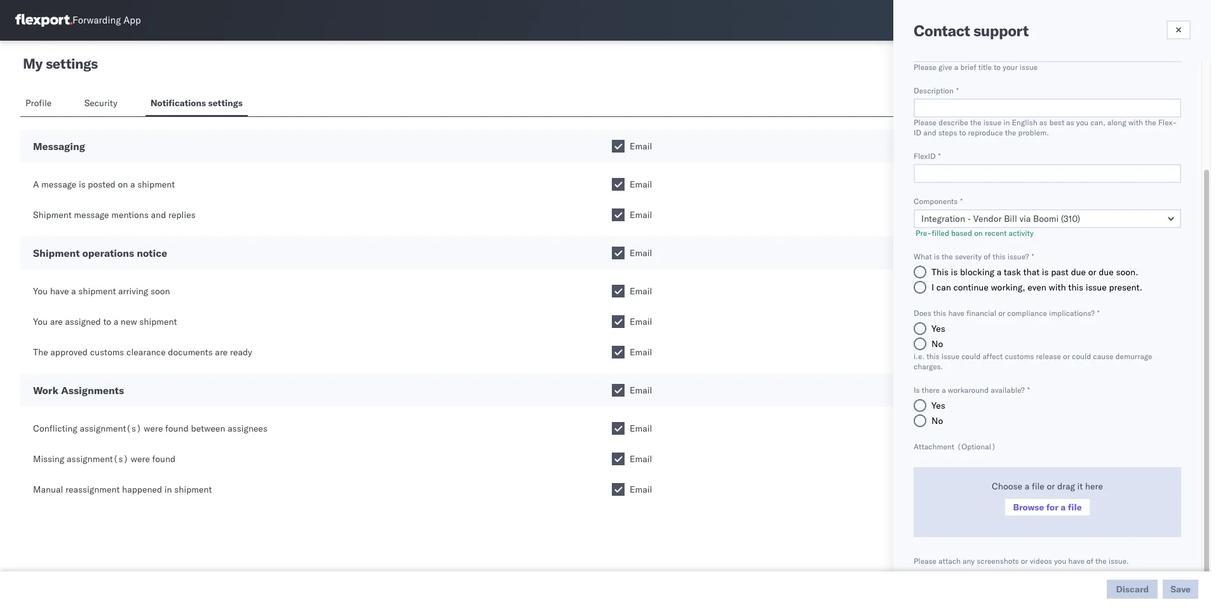 Task type: locate. For each thing, give the bounding box(es) containing it.
1 horizontal spatial could
[[1073, 352, 1092, 361]]

0 horizontal spatial on
[[118, 179, 128, 190]]

please give a brief title to your issue
[[914, 62, 1039, 72]]

0 vertical spatial on
[[118, 179, 128, 190]]

2 email from the top
[[630, 179, 653, 190]]

1 could from the left
[[962, 352, 981, 361]]

app
[[123, 14, 141, 26]]

please for please attach any screenshots or videos you have of the issue.
[[914, 556, 937, 566]]

past
[[1052, 266, 1069, 278]]

file down it
[[1069, 502, 1083, 513]]

release
[[1037, 352, 1062, 361]]

0 vertical spatial of
[[984, 252, 991, 261]]

please up 'id'
[[914, 118, 937, 127]]

components
[[914, 196, 958, 206]]

no up attachment at right
[[932, 415, 944, 427]]

pre-filled based on recent activity
[[914, 228, 1034, 238]]

due
[[1072, 266, 1087, 278], [1100, 266, 1115, 278]]

with right along
[[1129, 118, 1144, 127]]

2 vertical spatial to
[[103, 316, 111, 327]]

0 vertical spatial with
[[1129, 118, 1144, 127]]

of
[[984, 252, 991, 261], [1087, 556, 1094, 566]]

customs down you are assigned to a new shipment
[[90, 347, 124, 358]]

0 vertical spatial were
[[144, 423, 163, 434]]

there
[[922, 385, 940, 395]]

please inside please describe the issue in english as best as you can, along with the flex- id and steps to reproduce the problem.
[[914, 118, 937, 127]]

1 vertical spatial yes
[[932, 400, 946, 411]]

contact
[[914, 21, 971, 40]]

1 horizontal spatial in
[[1004, 118, 1011, 127]]

a right there
[[942, 385, 947, 395]]

screenshots
[[978, 556, 1020, 566]]

0 vertical spatial in
[[1004, 118, 1011, 127]]

between
[[191, 423, 226, 434]]

9 email from the top
[[630, 423, 653, 434]]

have right videos
[[1069, 556, 1085, 566]]

a up mentions
[[130, 179, 135, 190]]

1 vertical spatial found
[[152, 453, 176, 465]]

a left 'task'
[[997, 266, 1002, 278]]

please left give
[[914, 62, 937, 72]]

1 horizontal spatial are
[[215, 347, 228, 358]]

email for work assignments
[[630, 385, 653, 396]]

0 vertical spatial yes
[[932, 323, 946, 334]]

4 email from the top
[[630, 247, 653, 259]]

continue
[[954, 282, 989, 293]]

any
[[963, 556, 976, 566]]

0 vertical spatial shipment
[[33, 209, 72, 221]]

1 horizontal spatial you
[[1077, 118, 1089, 127]]

a
[[955, 62, 959, 72], [130, 179, 135, 190], [997, 266, 1002, 278], [71, 286, 76, 297], [114, 316, 118, 327], [942, 385, 947, 395], [1025, 481, 1030, 492], [1062, 502, 1067, 513]]

1 vertical spatial in
[[165, 484, 172, 495]]

support
[[974, 21, 1029, 40]]

0 horizontal spatial customs
[[90, 347, 124, 358]]

0 horizontal spatial to
[[103, 316, 111, 327]]

0 vertical spatial and
[[924, 128, 937, 137]]

2 horizontal spatial have
[[1069, 556, 1085, 566]]

0 horizontal spatial you
[[1055, 556, 1067, 566]]

shipment for shipment operations notice
[[33, 247, 80, 259]]

english
[[1013, 118, 1038, 127]]

no for this
[[932, 338, 944, 350]]

issue left present.
[[1087, 282, 1108, 293]]

settings for my settings
[[46, 55, 98, 72]]

6 email from the top
[[630, 316, 653, 327]]

*
[[957, 86, 959, 95], [939, 151, 941, 161], [961, 196, 963, 206], [1032, 252, 1035, 261], [1098, 308, 1101, 318], [1028, 385, 1031, 395]]

please
[[914, 62, 937, 72], [914, 118, 937, 127], [914, 556, 937, 566]]

even
[[1028, 282, 1047, 293]]

0 vertical spatial no
[[932, 338, 944, 350]]

shipment up replies at the top left of the page
[[137, 179, 175, 190]]

as left best
[[1040, 118, 1048, 127]]

my settings
[[23, 55, 98, 72]]

are
[[50, 316, 63, 327], [215, 347, 228, 358]]

issue up reproduce
[[984, 118, 1002, 127]]

1 horizontal spatial customs
[[1006, 352, 1035, 361]]

or right release
[[1064, 352, 1071, 361]]

1 vertical spatial message
[[74, 209, 109, 221]]

file up browse for a file
[[1033, 481, 1045, 492]]

is right this
[[952, 266, 958, 278]]

with down past
[[1050, 282, 1067, 293]]

ready
[[230, 347, 252, 358]]

0 vertical spatial file
[[1033, 481, 1045, 492]]

0 vertical spatial please
[[914, 62, 937, 72]]

settings inside button
[[208, 97, 243, 109]]

0 vertical spatial found
[[165, 423, 189, 434]]

operations
[[82, 247, 134, 259]]

1 vertical spatial and
[[151, 209, 166, 221]]

0 horizontal spatial in
[[165, 484, 172, 495]]

1 vertical spatial were
[[131, 453, 150, 465]]

on right based
[[975, 228, 984, 238]]

1 horizontal spatial of
[[1087, 556, 1094, 566]]

1 horizontal spatial to
[[960, 128, 967, 137]]

settings
[[46, 55, 98, 72], [208, 97, 243, 109]]

issue.
[[1109, 556, 1130, 566]]

1 please from the top
[[914, 62, 937, 72]]

2 vertical spatial have
[[1069, 556, 1085, 566]]

1 vertical spatial have
[[949, 308, 965, 318]]

2 vertical spatial please
[[914, 556, 937, 566]]

assignment(s) for missing
[[67, 453, 129, 465]]

could left cause
[[1073, 352, 1092, 361]]

and inside please describe the issue in english as best as you can, along with the flex- id and steps to reproduce the problem.
[[924, 128, 937, 137]]

2 shipment from the top
[[33, 247, 80, 259]]

issue
[[1020, 62, 1039, 72], [984, 118, 1002, 127], [1087, 282, 1108, 293], [942, 352, 960, 361]]

message for shipment
[[74, 209, 109, 221]]

1 horizontal spatial on
[[975, 228, 984, 238]]

the down english
[[1006, 128, 1017, 137]]

0 vertical spatial message
[[41, 179, 77, 190]]

yes for this
[[932, 323, 946, 334]]

1 vertical spatial with
[[1050, 282, 1067, 293]]

please for please give a brief title to your issue
[[914, 62, 937, 72]]

to inside please describe the issue in english as best as you can, along with the flex- id and steps to reproduce the problem.
[[960, 128, 967, 137]]

yes down there
[[932, 400, 946, 411]]

task
[[1005, 266, 1022, 278]]

this right does
[[934, 308, 947, 318]]

my
[[23, 55, 43, 72]]

yes for there
[[932, 400, 946, 411]]

new
[[121, 316, 137, 327]]

soon
[[151, 286, 170, 297]]

message
[[41, 179, 77, 190], [74, 209, 109, 221]]

found
[[165, 423, 189, 434], [152, 453, 176, 465]]

it
[[1078, 481, 1084, 492]]

shipment for shipment message mentions and replies
[[33, 209, 72, 221]]

does this have financial or compliance implications? *
[[914, 308, 1101, 318]]

1 vertical spatial assignment(s)
[[67, 453, 129, 465]]

assignment(s) up missing assignment(s) were found
[[80, 423, 142, 434]]

1 you from the top
[[33, 286, 48, 297]]

give
[[939, 62, 953, 72]]

this
[[932, 266, 949, 278]]

8 email from the top
[[630, 385, 653, 396]]

notifications settings
[[151, 97, 243, 109]]

1 vertical spatial please
[[914, 118, 937, 127]]

a right give
[[955, 62, 959, 72]]

you right videos
[[1055, 556, 1067, 566]]

1 vertical spatial you
[[1055, 556, 1067, 566]]

you are assigned to a new shipment
[[33, 316, 177, 327]]

of left issue.
[[1087, 556, 1094, 566]]

are left ready at bottom
[[215, 347, 228, 358]]

settings right notifications
[[208, 97, 243, 109]]

no
[[932, 338, 944, 350], [932, 415, 944, 427]]

and left replies at the top left of the page
[[151, 209, 166, 221]]

email for manual reassignment happened in shipment
[[630, 484, 653, 495]]

email for you have a shipment arriving soon
[[630, 286, 653, 297]]

or left videos
[[1022, 556, 1029, 566]]

shipment up you are assigned to a new shipment
[[78, 286, 116, 297]]

2 yes from the top
[[932, 400, 946, 411]]

email for you are assigned to a new shipment
[[630, 316, 653, 327]]

is left posted
[[79, 179, 86, 190]]

here
[[1086, 481, 1104, 492]]

1 vertical spatial shipment
[[33, 247, 80, 259]]

please describe the issue in english as best as you can, along with the flex- id and steps to reproduce the problem.
[[914, 118, 1178, 137]]

you left "can,"
[[1077, 118, 1089, 127]]

and
[[924, 128, 937, 137], [151, 209, 166, 221]]

Integration - Vendor Bill via Boomi (310) text field
[[914, 209, 1182, 228]]

3 email from the top
[[630, 209, 653, 221]]

message right a
[[41, 179, 77, 190]]

0 horizontal spatial are
[[50, 316, 63, 327]]

found for conflicting assignment(s) were found between assignees
[[165, 423, 189, 434]]

issue up charges.
[[942, 352, 960, 361]]

available?
[[991, 385, 1025, 395]]

have up 'assigned'
[[50, 286, 69, 297]]

1 yes from the top
[[932, 323, 946, 334]]

shipment left operations
[[33, 247, 80, 259]]

on right posted
[[118, 179, 128, 190]]

7 email from the top
[[630, 347, 653, 358]]

assignments
[[61, 384, 124, 397]]

soon.
[[1117, 266, 1139, 278]]

implications?
[[1050, 308, 1095, 318]]

1 email from the top
[[630, 141, 653, 152]]

0 vertical spatial settings
[[46, 55, 98, 72]]

email
[[630, 141, 653, 152], [630, 179, 653, 190], [630, 209, 653, 221], [630, 247, 653, 259], [630, 286, 653, 297], [630, 316, 653, 327], [630, 347, 653, 358], [630, 385, 653, 396], [630, 423, 653, 434], [630, 453, 653, 465], [630, 484, 653, 495]]

1 vertical spatial settings
[[208, 97, 243, 109]]

1 vertical spatial you
[[33, 316, 48, 327]]

customs right "affect"
[[1006, 352, 1035, 361]]

and right 'id'
[[924, 128, 937, 137]]

0 vertical spatial you
[[1077, 118, 1089, 127]]

financial
[[967, 308, 997, 318]]

0 horizontal spatial with
[[1050, 282, 1067, 293]]

does
[[914, 308, 932, 318]]

11 email from the top
[[630, 484, 653, 495]]

0 vertical spatial assignment(s)
[[80, 423, 142, 434]]

assignment(s)
[[80, 423, 142, 434], [67, 453, 129, 465]]

10 email from the top
[[630, 453, 653, 465]]

assignment(s) up 'reassignment'
[[67, 453, 129, 465]]

title
[[979, 62, 993, 72]]

found left the between
[[165, 423, 189, 434]]

1 horizontal spatial and
[[924, 128, 937, 137]]

to right title
[[995, 62, 1002, 72]]

2 due from the left
[[1100, 266, 1115, 278]]

manual
[[33, 484, 63, 495]]

shipment down a
[[33, 209, 72, 221]]

please left attach in the right of the page
[[914, 556, 937, 566]]

charges.
[[914, 362, 944, 371]]

due right past
[[1072, 266, 1087, 278]]

0 horizontal spatial file
[[1033, 481, 1045, 492]]

no up charges.
[[932, 338, 944, 350]]

yes up charges.
[[932, 323, 946, 334]]

message for a
[[41, 179, 77, 190]]

customs inside i.e. this issue could affect customs release or could cause demurrage charges.
[[1006, 352, 1035, 361]]

1 horizontal spatial as
[[1067, 118, 1075, 127]]

settings right my
[[46, 55, 98, 72]]

1 horizontal spatial settings
[[208, 97, 243, 109]]

2 horizontal spatial to
[[995, 62, 1002, 72]]

1 horizontal spatial due
[[1100, 266, 1115, 278]]

in right happened
[[165, 484, 172, 495]]

None text field
[[914, 43, 1182, 62]]

on
[[118, 179, 128, 190], [975, 228, 984, 238]]

a right for
[[1062, 502, 1067, 513]]

0 horizontal spatial could
[[962, 352, 981, 361]]

1 horizontal spatial file
[[1069, 502, 1083, 513]]

* right flexid
[[939, 151, 941, 161]]

0 vertical spatial you
[[33, 286, 48, 297]]

1 vertical spatial file
[[1069, 502, 1083, 513]]

could left "affect"
[[962, 352, 981, 361]]

customs
[[90, 347, 124, 358], [1006, 352, 1035, 361]]

to down describe at the right top
[[960, 128, 967, 137]]

were up happened
[[131, 453, 150, 465]]

security button
[[79, 92, 125, 116]]

0 horizontal spatial due
[[1072, 266, 1087, 278]]

missing assignment(s) were found
[[33, 453, 176, 465]]

2 you from the top
[[33, 316, 48, 327]]

5 email from the top
[[630, 286, 653, 297]]

are left 'assigned'
[[50, 316, 63, 327]]

2 no from the top
[[932, 415, 944, 427]]

file
[[1033, 481, 1045, 492], [1069, 502, 1083, 513]]

message down posted
[[74, 209, 109, 221]]

None checkbox
[[612, 247, 625, 259], [612, 285, 625, 298], [612, 346, 625, 359], [612, 483, 625, 496], [612, 247, 625, 259], [612, 285, 625, 298], [612, 346, 625, 359], [612, 483, 625, 496]]

in left english
[[1004, 118, 1011, 127]]

None checkbox
[[612, 140, 625, 153], [612, 178, 625, 191], [612, 209, 625, 221], [612, 315, 625, 328], [612, 384, 625, 397], [612, 422, 625, 435], [612, 453, 625, 465], [612, 140, 625, 153], [612, 178, 625, 191], [612, 209, 625, 221], [612, 315, 625, 328], [612, 384, 625, 397], [612, 422, 625, 435], [612, 453, 625, 465]]

1 shipment from the top
[[33, 209, 72, 221]]

0 horizontal spatial settings
[[46, 55, 98, 72]]

os button
[[1167, 6, 1197, 35]]

1 vertical spatial of
[[1087, 556, 1094, 566]]

a up 'assigned'
[[71, 286, 76, 297]]

to left new
[[103, 316, 111, 327]]

1 vertical spatial no
[[932, 415, 944, 427]]

1 vertical spatial to
[[960, 128, 967, 137]]

severity
[[956, 252, 983, 261]]

of up blocking
[[984, 252, 991, 261]]

or right financial at the bottom right of page
[[999, 308, 1006, 318]]

due left 'soon.'
[[1100, 266, 1115, 278]]

to
[[995, 62, 1002, 72], [960, 128, 967, 137], [103, 316, 111, 327]]

3 please from the top
[[914, 556, 937, 566]]

in
[[1004, 118, 1011, 127], [165, 484, 172, 495]]

1 no from the top
[[932, 338, 944, 350]]

blocking
[[961, 266, 995, 278]]

or
[[1089, 266, 1097, 278], [999, 308, 1006, 318], [1064, 352, 1071, 361], [1048, 481, 1056, 492], [1022, 556, 1029, 566]]

2 please from the top
[[914, 118, 937, 127]]

0 vertical spatial to
[[995, 62, 1002, 72]]

as right best
[[1067, 118, 1075, 127]]

None text field
[[914, 99, 1182, 118], [914, 164, 1182, 183], [914, 99, 1182, 118], [914, 164, 1182, 183]]

attachment (optional)
[[914, 442, 997, 451]]

based
[[952, 228, 973, 238]]

forwarding
[[72, 14, 121, 26]]

can
[[937, 282, 952, 293]]

0 horizontal spatial as
[[1040, 118, 1048, 127]]

id
[[914, 128, 922, 137]]

description
[[914, 86, 954, 95]]

2 could from the left
[[1073, 352, 1092, 361]]

1 horizontal spatial with
[[1129, 118, 1144, 127]]

0 horizontal spatial have
[[50, 286, 69, 297]]

have left financial at the bottom right of page
[[949, 308, 965, 318]]

were left the between
[[144, 423, 163, 434]]

can,
[[1091, 118, 1106, 127]]

(optional)
[[958, 442, 997, 451]]

this up charges.
[[927, 352, 940, 361]]

is there a workaround available? *
[[914, 385, 1031, 395]]

found down conflicting assignment(s) were found between assignees
[[152, 453, 176, 465]]

2 as from the left
[[1067, 118, 1075, 127]]



Task type: vqa. For each thing, say whether or not it's contained in the screenshot.
WERE related to Missing
yes



Task type: describe. For each thing, give the bounding box(es) containing it.
conflicting assignment(s) were found between assignees
[[33, 423, 268, 434]]

1 vertical spatial are
[[215, 347, 228, 358]]

the approved customs clearance documents are ready
[[33, 347, 252, 358]]

clearance
[[127, 347, 166, 358]]

manual reassignment happened in shipment
[[33, 484, 212, 495]]

shipment operations notice
[[33, 247, 167, 259]]

conflicting
[[33, 423, 77, 434]]

please attach any screenshots or videos you have of the issue.
[[914, 556, 1130, 566]]

components *
[[914, 196, 963, 206]]

flexport. image
[[15, 14, 72, 27]]

work assignments
[[33, 384, 124, 397]]

demurrage
[[1116, 352, 1153, 361]]

notifications
[[151, 97, 206, 109]]

attach
[[939, 556, 961, 566]]

assignees
[[228, 423, 268, 434]]

were for missing
[[131, 453, 150, 465]]

flexid *
[[914, 151, 941, 161]]

i.e. this issue could affect customs release or could cause demurrage charges.
[[914, 352, 1153, 371]]

problem.
[[1019, 128, 1050, 137]]

i
[[932, 282, 935, 293]]

messaging
[[33, 140, 85, 153]]

this inside i.e. this issue could affect customs release or could cause demurrage charges.
[[927, 352, 940, 361]]

along
[[1108, 118, 1127, 127]]

browse for a file
[[1014, 502, 1083, 513]]

the
[[33, 347, 48, 358]]

drag
[[1058, 481, 1076, 492]]

reassignment
[[66, 484, 120, 495]]

profile
[[25, 97, 52, 109]]

a
[[33, 179, 39, 190]]

0 horizontal spatial of
[[984, 252, 991, 261]]

please for please describe the issue in english as best as you can, along with the flex- id and steps to reproduce the problem.
[[914, 118, 937, 127]]

found for missing assignment(s) were found
[[152, 453, 176, 465]]

brief
[[961, 62, 977, 72]]

no for there
[[932, 415, 944, 427]]

steps
[[939, 128, 958, 137]]

missing
[[33, 453, 64, 465]]

0 vertical spatial have
[[50, 286, 69, 297]]

issue inside i.e. this issue could affect customs release or could cause demurrage charges.
[[942, 352, 960, 361]]

you inside please describe the issue in english as best as you can, along with the flex- id and steps to reproduce the problem.
[[1077, 118, 1089, 127]]

this down past
[[1069, 282, 1084, 293]]

flex-
[[1159, 118, 1178, 127]]

is
[[914, 385, 920, 395]]

cancel button
[[1081, 587, 1129, 606]]

notice
[[137, 247, 167, 259]]

browse for a file button
[[1005, 498, 1092, 517]]

present.
[[1110, 282, 1143, 293]]

activity
[[1009, 228, 1034, 238]]

work
[[33, 384, 58, 397]]

mentions
[[111, 209, 149, 221]]

os
[[1176, 15, 1188, 25]]

1 as from the left
[[1040, 118, 1048, 127]]

flexid
[[914, 151, 936, 161]]

happened
[[122, 484, 162, 495]]

best
[[1050, 118, 1065, 127]]

cause
[[1094, 352, 1114, 361]]

issue inside please describe the issue in english as best as you can, along with the flex- id and steps to reproduce the problem.
[[984, 118, 1002, 127]]

shipment right new
[[139, 316, 177, 327]]

1 vertical spatial on
[[975, 228, 984, 238]]

filled
[[933, 228, 950, 238]]

email for a message is posted on a shipment
[[630, 179, 653, 190]]

0 horizontal spatial and
[[151, 209, 166, 221]]

description *
[[914, 86, 959, 95]]

email for the approved customs clearance documents are ready
[[630, 347, 653, 358]]

is right what
[[935, 252, 940, 261]]

* right components
[[961, 196, 963, 206]]

a right the choose
[[1025, 481, 1030, 492]]

posted
[[88, 179, 116, 190]]

you for you are assigned to a new shipment
[[33, 316, 48, 327]]

email for shipment message mentions and replies
[[630, 209, 653, 221]]

you have a shipment arriving soon
[[33, 286, 170, 297]]

recent
[[986, 228, 1007, 238]]

* right available? on the right of the page
[[1028, 385, 1031, 395]]

* right implications?
[[1098, 308, 1101, 318]]

email for conflicting assignment(s) were found between assignees
[[630, 423, 653, 434]]

file inside button
[[1069, 502, 1083, 513]]

cancel
[[1090, 591, 1120, 602]]

0 vertical spatial are
[[50, 316, 63, 327]]

is right the that
[[1043, 266, 1050, 278]]

choose
[[993, 481, 1023, 492]]

a inside button
[[1062, 502, 1067, 513]]

or right past
[[1089, 266, 1097, 278]]

email for messaging
[[630, 141, 653, 152]]

shipment message mentions and replies
[[33, 209, 196, 221]]

were for conflicting
[[144, 423, 163, 434]]

this left "issue?"
[[993, 252, 1006, 261]]

affect
[[983, 352, 1004, 361]]

* right description
[[957, 86, 959, 95]]

working,
[[992, 282, 1026, 293]]

i.e.
[[914, 352, 925, 361]]

1 horizontal spatial have
[[949, 308, 965, 318]]

submit
[[1144, 591, 1174, 602]]

forwarding app link
[[15, 14, 141, 27]]

i can continue working, even with this issue present.
[[932, 282, 1143, 293]]

the up reproduce
[[971, 118, 982, 127]]

or inside i.e. this issue could affect customs release or could cause demurrage charges.
[[1064, 352, 1071, 361]]

that
[[1024, 266, 1040, 278]]

1 due from the left
[[1072, 266, 1087, 278]]

settings for notifications settings
[[208, 97, 243, 109]]

submit button
[[1136, 587, 1182, 606]]

the up this
[[942, 252, 954, 261]]

contact support
[[914, 21, 1029, 40]]

with inside please describe the issue in english as best as you can, along with the flex- id and steps to reproduce the problem.
[[1129, 118, 1144, 127]]

assignment(s) for conflicting
[[80, 423, 142, 434]]

choose a file or drag it here
[[993, 481, 1104, 492]]

in inside please describe the issue in english as best as you can, along with the flex- id and steps to reproduce the problem.
[[1004, 118, 1011, 127]]

or left drag at the bottom right of the page
[[1048, 481, 1056, 492]]

email for shipment operations notice
[[630, 247, 653, 259]]

profile button
[[20, 92, 59, 116]]

Search Shipments (/) text field
[[968, 11, 1091, 30]]

this is blocking a task that is past due or due soon.
[[932, 266, 1139, 278]]

replies
[[169, 209, 196, 221]]

approved
[[50, 347, 88, 358]]

reproduce
[[969, 128, 1004, 137]]

you for you have a shipment arriving soon
[[33, 286, 48, 297]]

a left new
[[114, 316, 118, 327]]

the left issue.
[[1096, 556, 1107, 566]]

email for missing assignment(s) were found
[[630, 453, 653, 465]]

workaround
[[949, 385, 989, 395]]

the left flex-
[[1146, 118, 1157, 127]]

* right "issue?"
[[1032, 252, 1035, 261]]

issue?
[[1008, 252, 1030, 261]]

shipment right happened
[[174, 484, 212, 495]]

documents
[[168, 347, 213, 358]]

issue right your
[[1020, 62, 1039, 72]]

your
[[1003, 62, 1019, 72]]



